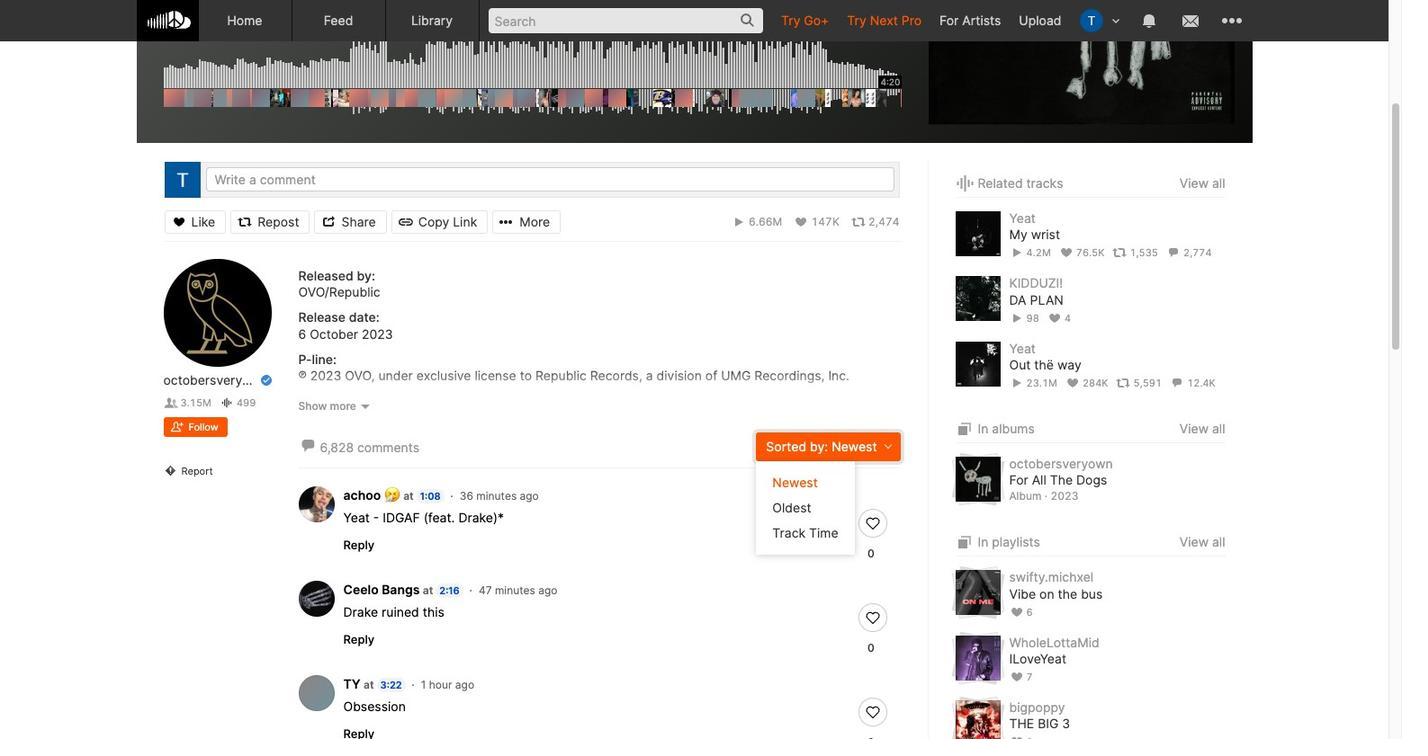Task type: vqa. For each thing, say whether or not it's contained in the screenshot.
3:12
no



Task type: locate. For each thing, give the bounding box(es) containing it.
track stats element containing 98
[[1009, 308, 1225, 328]]

36
[[460, 489, 473, 503]]

yeat inside yeat my wrist
[[1009, 211, 1036, 226]]

1 try from the left
[[781, 13, 800, 28]]

1 horizontal spatial octobersveryown link
[[1009, 456, 1113, 472]]

0 horizontal spatial 2023
[[310, 368, 341, 383]]

yeat inside yeat out thë way
[[1009, 341, 1036, 356]]

tara schultz's avatar element right upload
[[1079, 9, 1103, 32]]

1,535
[[1130, 247, 1158, 260]]

at
[[403, 489, 414, 503], [423, 584, 433, 597], [364, 678, 374, 692]]

6 up p-
[[298, 326, 306, 342]]

0 vertical spatial ago
[[520, 489, 539, 503]]

octobersveryown link up the 3.15m
[[163, 373, 267, 389]]

1 view from the top
[[1180, 175, 1209, 191]]

reply link down the - at the left bottom of the page
[[343, 538, 374, 552]]

1 vertical spatial reply
[[343, 632, 374, 647]]

2 vertical spatial view all
[[1180, 535, 1225, 550]]

set image
[[955, 419, 974, 440], [955, 532, 974, 554]]

1 vertical spatial at
[[423, 584, 433, 597]]

drake ruined this
[[343, 605, 444, 620]]

7 link
[[1009, 671, 1033, 684]]

3
[[1062, 717, 1070, 732]]

by:
[[357, 268, 375, 283], [810, 439, 828, 454]]

reply down drake
[[343, 632, 374, 647]]

on
[[1040, 586, 1054, 602]]

1 view all from the top
[[1180, 175, 1225, 191]]

track stats element containing 4.2m
[[1009, 243, 1225, 263]]

minutes right 47
[[495, 584, 535, 597]]

tara schultz's avatar element
[[1079, 9, 1103, 32], [164, 162, 200, 198]]

2 vertical spatial ago
[[455, 678, 474, 692]]

147k
[[811, 215, 839, 228]]

1 horizontal spatial at
[[403, 489, 414, 503]]

tara schultz's avatar element up the like button
[[164, 162, 200, 198]]

track stats element
[[561, 210, 900, 234], [1009, 243, 1225, 263], [1009, 308, 1225, 328], [1009, 374, 1225, 393]]

1 vertical spatial for
[[1009, 473, 1028, 488]]

kidduzi!
[[1009, 276, 1063, 291]]

track stats element containing 23.1m
[[1009, 374, 1225, 393]]

try left next
[[847, 13, 866, 28]]

1 horizontal spatial ·
[[450, 489, 453, 503]]

3 view all from the top
[[1180, 535, 1225, 550]]

1 vertical spatial set image
[[955, 532, 974, 554]]

reply link down drake
[[343, 632, 374, 647]]

try
[[781, 13, 800, 28], [847, 13, 866, 28]]

newest link
[[756, 470, 855, 496]]

ago
[[520, 489, 539, 503], [538, 584, 557, 597], [455, 678, 474, 692]]

2 horizontal spatial 2023
[[1051, 489, 1079, 503]]

0 vertical spatial for
[[940, 13, 959, 28]]

umg
[[721, 368, 751, 383]]

(feat.
[[424, 510, 455, 525]]

· left 47
[[469, 584, 472, 597]]

drake)*
[[458, 510, 504, 525]]

1 vertical spatial newest
[[772, 475, 818, 490]]

0 vertical spatial reply link
[[343, 538, 374, 552]]

time
[[809, 525, 838, 541]]

newest up newest link
[[832, 439, 877, 454]]

1 horizontal spatial tara schultz's avatar element
[[1079, 9, 1103, 32]]

0 horizontal spatial ·
[[411, 678, 415, 692]]

2 try from the left
[[847, 13, 866, 28]]

in left albums
[[978, 421, 989, 437]]

ago inside ty at 3:22 · 1 hour ago
[[455, 678, 474, 692]]

0 vertical spatial in
[[978, 421, 989, 437]]

ago inside achoo 🤧 at 1:08 · 36 minutes ago
[[520, 489, 539, 503]]

· left 1
[[411, 678, 415, 692]]

comment image
[[298, 438, 317, 457]]

0 vertical spatial 2023
[[362, 326, 393, 342]]

0 horizontal spatial 6
[[298, 326, 306, 342]]

1 vertical spatial ago
[[538, 584, 557, 597]]

iloveyeat element
[[955, 636, 1000, 681]]

2 yeat link from the top
[[1009, 341, 1036, 356]]

newest up oldest
[[772, 475, 818, 490]]

0 vertical spatial 0
[[868, 547, 875, 560]]

2023 inside the release date: 6 october 2023
[[362, 326, 393, 342]]

release date: 6 october 2023
[[298, 310, 393, 342]]

octobersveryown up the
[[1009, 456, 1113, 472]]

album ·
[[1009, 489, 1048, 503]]

2 vertical spatial view
[[1180, 535, 1209, 550]]

0 vertical spatial set image
[[955, 419, 974, 440]]

· inside ty at 3:22 · 1 hour ago
[[411, 678, 415, 692]]

1 horizontal spatial 6
[[1026, 606, 1033, 619]]

ruined
[[382, 605, 419, 620]]

1:08
[[420, 490, 441, 503]]

2 view all from the top
[[1180, 421, 1225, 437]]

1 vertical spatial view
[[1180, 421, 1209, 437]]

yeat
[[1009, 211, 1036, 226], [1009, 341, 1036, 356], [343, 510, 370, 525]]

da plan element
[[955, 277, 1000, 322]]

wholelottamid
[[1009, 635, 1099, 650]]

track stats element containing 6.66m
[[561, 210, 900, 234]]

0 horizontal spatial octobersveryown
[[163, 373, 267, 388]]

dogs
[[1076, 473, 1107, 488]]

reply down the - at the left bottom of the page
[[343, 538, 374, 552]]

1 horizontal spatial by:
[[810, 439, 828, 454]]

1 reply from the top
[[343, 538, 374, 552]]

3 view from the top
[[1180, 535, 1209, 550]]

obsession
[[343, 699, 406, 714]]

minutes up drake)*
[[476, 489, 517, 503]]

track stats element for kidduzi! da plan
[[1009, 308, 1225, 328]]

share button
[[315, 210, 387, 234]]

home
[[227, 13, 262, 28]]

1 horizontal spatial 2023
[[362, 326, 393, 342]]

1 vertical spatial by:
[[810, 439, 828, 454]]

view all
[[1180, 175, 1225, 191], [1180, 421, 1225, 437], [1180, 535, 1225, 550]]

0 vertical spatial yeat link
[[1009, 211, 1036, 226]]

Write a comment text field
[[206, 167, 894, 192]]

ty link
[[343, 677, 361, 692]]

0 horizontal spatial by:
[[357, 268, 375, 283]]

0 vertical spatial minutes
[[476, 489, 517, 503]]

achoo 🤧's avatar element
[[298, 487, 334, 523]]

0 horizontal spatial at
[[364, 678, 374, 692]]

at inside ty at 3:22 · 1 hour ago
[[364, 678, 374, 692]]

2 vertical spatial ·
[[411, 678, 415, 692]]

try left go+
[[781, 13, 800, 28]]

vibe on the bus element
[[955, 571, 1000, 616]]

1 vertical spatial 0
[[868, 641, 875, 655]]

0 vertical spatial octobersveryown
[[163, 373, 267, 388]]

1 vertical spatial octobersveryown link
[[1009, 456, 1113, 472]]

yeat left the - at the left bottom of the page
[[343, 510, 370, 525]]

repost button
[[231, 210, 310, 234]]

bangs
[[382, 582, 420, 597]]

1 vertical spatial minutes
[[495, 584, 535, 597]]

by: right sorted
[[810, 439, 828, 454]]

·
[[450, 489, 453, 503], [469, 584, 472, 597], [411, 678, 415, 692]]

bigpoppy
[[1009, 700, 1065, 716]]

1 horizontal spatial octobersveryown
[[1009, 456, 1113, 472]]

None search field
[[479, 0, 772, 40]]

set image left 'in playlists'
[[955, 532, 974, 554]]

499 link
[[219, 397, 256, 410]]

1 vertical spatial in
[[978, 535, 989, 550]]

for inside octobersveryown for all the dogs album · 2023
[[1009, 473, 1028, 488]]

exclusive
[[416, 368, 471, 383]]

by: up ovo/republic
[[357, 268, 375, 283]]

2 vertical spatial 2023
[[1051, 489, 1079, 503]]

1 vertical spatial 2023
[[310, 368, 341, 383]]

0 for drake ruined this
[[868, 641, 875, 655]]

out thë way element
[[955, 342, 1000, 387]]

0 vertical spatial tara schultz's avatar element
[[1079, 9, 1103, 32]]

released
[[298, 268, 354, 283]]

the
[[1058, 586, 1077, 602]]

comments
[[357, 440, 419, 455]]

all for vibe on the bus
[[1212, 535, 1225, 550]]

0 horizontal spatial tara schultz's avatar element
[[164, 162, 200, 198]]

6 down "vibe"
[[1026, 606, 1033, 619]]

wrist
[[1031, 227, 1060, 242]]

2 set image from the top
[[955, 532, 974, 554]]

1 horizontal spatial try
[[847, 13, 866, 28]]

0 vertical spatial reply
[[343, 538, 374, 552]]

iloveyeat
[[1009, 651, 1066, 667]]

1 in from the top
[[978, 421, 989, 437]]

yeat for out thë way
[[1009, 341, 1036, 356]]

1 vertical spatial yeat link
[[1009, 341, 1036, 356]]

2023 down date:
[[362, 326, 393, 342]]

related tracks
[[978, 175, 1063, 191]]

track stats element for yeat out thë way
[[1009, 374, 1225, 393]]

in left playlists
[[978, 535, 989, 550]]

2 vertical spatial all
[[1212, 535, 1225, 550]]

try go+ link
[[772, 0, 838, 40]]

achoo
[[343, 488, 381, 503]]

under
[[378, 368, 413, 383]]

view all for my wrist
[[1180, 175, 1225, 191]]

0 vertical spatial view
[[1180, 175, 1209, 191]]

2 horizontal spatial at
[[423, 584, 433, 597]]

minutes inside ceelo bangs at 2:16 · 47 minutes ago
[[495, 584, 535, 597]]

hour
[[429, 678, 452, 692]]

0 vertical spatial yeat
[[1009, 211, 1036, 226]]

ago right 47
[[538, 584, 557, 597]]

follow button
[[163, 418, 227, 438]]

1 0 from the top
[[868, 547, 875, 560]]

way
[[1057, 357, 1082, 373]]

feed link
[[292, 0, 386, 41]]

2 vertical spatial at
[[364, 678, 374, 692]]

at right 🤧
[[403, 489, 414, 503]]

drake - idgaf (feat. yeat) element
[[928, 0, 1234, 125]]

reply link
[[343, 538, 374, 552], [343, 632, 374, 647]]

set image left in albums
[[955, 419, 974, 440]]

more
[[519, 214, 550, 229]]

1 vertical spatial reply link
[[343, 632, 374, 647]]

yeat up "my"
[[1009, 211, 1036, 226]]

2 view from the top
[[1180, 421, 1209, 437]]

2 vertical spatial yeat
[[343, 510, 370, 525]]

copy link button
[[391, 210, 488, 234]]

the
[[1050, 473, 1073, 488]]

republic
[[535, 368, 587, 383]]

next
[[870, 13, 898, 28]]

1 all from the top
[[1212, 175, 1225, 191]]

2 0 from the top
[[868, 641, 875, 655]]

reply link for drake
[[343, 632, 374, 647]]

reply for drake
[[343, 632, 374, 647]]

track time
[[772, 525, 838, 541]]

ceelo bangs's avatar element
[[298, 581, 334, 617]]

1 vertical spatial octobersveryown
[[1009, 456, 1113, 472]]

octobersveryown for octobersveryown for all the dogs album · 2023
[[1009, 456, 1113, 472]]

1 horizontal spatial for
[[1009, 473, 1028, 488]]

1 reply link from the top
[[343, 538, 374, 552]]

ago right 36
[[520, 489, 539, 503]]

for up album ·
[[1009, 473, 1028, 488]]

try inside try next pro link
[[847, 13, 866, 28]]

yeat up out
[[1009, 341, 1036, 356]]

the
[[1009, 717, 1034, 732]]

147k link
[[794, 215, 839, 229]]

try next pro
[[847, 13, 922, 28]]

bigpoppy link
[[1009, 700, 1065, 716]]

23.1m
[[1026, 377, 1057, 390]]

octobersveryown for octobersveryown
[[163, 373, 267, 388]]

at right ty
[[364, 678, 374, 692]]

· for idgaf
[[450, 489, 453, 503]]

2023 down line:
[[310, 368, 341, 383]]

12.4k
[[1187, 377, 1216, 390]]

related
[[978, 175, 1023, 191]]

2 reply link from the top
[[343, 632, 374, 647]]

1 vertical spatial yeat
[[1009, 341, 1036, 356]]

octobersveryown
[[163, 373, 267, 388], [1009, 456, 1113, 472]]

try inside try go+ link
[[781, 13, 800, 28]]

2 horizontal spatial ·
[[469, 584, 472, 597]]

· inside ceelo bangs at 2:16 · 47 minutes ago
[[469, 584, 472, 597]]

ago for yeat - idgaf (feat. drake)*
[[520, 489, 539, 503]]

2023 down the
[[1051, 489, 1079, 503]]

at inside achoo 🤧 at 1:08 · 36 minutes ago
[[403, 489, 414, 503]]

ago inside ceelo bangs at 2:16 · 47 minutes ago
[[538, 584, 557, 597]]

0 vertical spatial ·
[[450, 489, 453, 503]]

yeat link up "my"
[[1009, 211, 1036, 226]]

by: inside released by: ovo/republic
[[357, 268, 375, 283]]

at inside ceelo bangs at 2:16 · 47 minutes ago
[[423, 584, 433, 597]]

3 all from the top
[[1212, 535, 1225, 550]]

1 vertical spatial view all
[[1180, 421, 1225, 437]]

yeat link up out
[[1009, 341, 1036, 356]]

2:16
[[439, 585, 460, 597]]

in
[[978, 421, 989, 437], [978, 535, 989, 550]]

1 vertical spatial all
[[1212, 421, 1225, 437]]

1 vertical spatial 6
[[1026, 606, 1033, 619]]

yeat my wrist
[[1009, 211, 1060, 242]]

-
[[373, 510, 379, 525]]

minutes
[[476, 489, 517, 503], [495, 584, 535, 597]]

0 vertical spatial at
[[403, 489, 414, 503]]

octobersveryown's avatar element
[[163, 259, 271, 367]]

0 vertical spatial all
[[1212, 175, 1225, 191]]

iloveyeat link
[[1009, 651, 1066, 668]]

· left 36
[[450, 489, 453, 503]]

2,474 link
[[851, 215, 900, 229]]

0 horizontal spatial try
[[781, 13, 800, 28]]

1 set image from the top
[[955, 419, 974, 440]]

1 yeat link from the top
[[1009, 211, 1036, 226]]

· inside achoo 🤧 at 1:08 · 36 minutes ago
[[450, 489, 453, 503]]

try for try next pro
[[847, 13, 866, 28]]

octobersveryown up the 3.15m
[[163, 373, 267, 388]]

2 in from the top
[[978, 535, 989, 550]]

octobersveryown link up the
[[1009, 456, 1113, 472]]

1 vertical spatial ·
[[469, 584, 472, 597]]

at left 2:16 link
[[423, 584, 433, 597]]

view for my wrist
[[1180, 175, 1209, 191]]

view for vibe on the bus
[[1180, 535, 1209, 550]]

the big 3 link
[[1009, 717, 1070, 733]]

0 vertical spatial 6
[[298, 326, 306, 342]]

ago right hour
[[455, 678, 474, 692]]

of
[[705, 368, 717, 383]]

0 horizontal spatial newest
[[772, 475, 818, 490]]

sorted
[[766, 439, 807, 454]]

like
[[191, 214, 215, 229]]

0 vertical spatial view all
[[1180, 175, 1225, 191]]

2 reply from the top
[[343, 632, 374, 647]]

reply for yeat
[[343, 538, 374, 552]]

minutes inside achoo 🤧 at 1:08 · 36 minutes ago
[[476, 489, 517, 503]]

for left artists
[[940, 13, 959, 28]]

0 horizontal spatial octobersveryown link
[[163, 373, 267, 389]]

wholelottamid link
[[1009, 635, 1099, 650]]

0 vertical spatial by:
[[357, 268, 375, 283]]

1 horizontal spatial newest
[[832, 439, 877, 454]]



Task type: describe. For each thing, give the bounding box(es) containing it.
ceelo
[[343, 582, 379, 597]]

feed
[[324, 13, 353, 28]]

to
[[520, 368, 532, 383]]

track time link
[[756, 521, 855, 546]]

6 inside swifty.michxel vibe on the bus 6
[[1026, 606, 1033, 619]]

3:22
[[380, 679, 402, 692]]

my wrist link
[[1009, 227, 1060, 243]]

in for in playlists
[[978, 535, 989, 550]]

1
[[421, 678, 426, 692]]

at for ceelo bangs
[[423, 584, 433, 597]]

swifty.michxel
[[1009, 570, 1094, 585]]

view all for vibe on the bus
[[1180, 535, 1225, 550]]

yeat link for my
[[1009, 211, 1036, 226]]

recordings,
[[754, 368, 825, 383]]

line:
[[312, 352, 337, 367]]

2023 inside p-line: ℗ 2023 ovo, under exclusive license to republic records, a division of umg recordings, inc.
[[310, 368, 341, 383]]

newest inside newest link
[[772, 475, 818, 490]]

ovo/republic
[[298, 285, 380, 300]]

yeat - idgaf (feat. drake)*
[[343, 510, 504, 525]]

show
[[298, 400, 327, 413]]

5,591
[[1134, 377, 1162, 390]]

vibe
[[1009, 586, 1036, 602]]

by: for released
[[357, 268, 375, 283]]

0 for yeat - idgaf (feat. drake)*
[[868, 547, 875, 560]]

like button
[[164, 210, 226, 234]]

track stats element for yeat my wrist
[[1009, 243, 1225, 263]]

p-line: ℗ 2023 ovo, under exclusive license to republic records, a division of umg recordings, inc.
[[298, 352, 850, 383]]

plan
[[1030, 292, 1064, 307]]

sound image
[[955, 173, 974, 194]]

achoo 🤧 link
[[343, 488, 400, 503]]

6.66m
[[749, 215, 782, 228]]

4.2m
[[1026, 247, 1051, 260]]

ceelo bangs link
[[343, 582, 420, 597]]

big
[[1038, 717, 1059, 732]]

2,774
[[1183, 247, 1212, 260]]

drake
[[343, 605, 378, 620]]

report link
[[163, 465, 271, 484]]

all
[[1032, 473, 1046, 488]]

copy
[[418, 214, 449, 229]]

wholelottamid iloveyeat 7
[[1009, 635, 1099, 684]]

out
[[1009, 357, 1031, 373]]

reply link for yeat
[[343, 538, 374, 552]]

kidduzi! link
[[1009, 276, 1063, 291]]

for all the dogs element
[[955, 457, 1000, 502]]

6,828 comments
[[320, 440, 419, 455]]

in albums
[[978, 421, 1035, 437]]

for artists link
[[931, 0, 1010, 40]]

ty's avatar element
[[298, 676, 334, 712]]

license
[[475, 368, 516, 383]]

released by: ovo/republic
[[298, 268, 380, 300]]

1 vertical spatial tara schultz's avatar element
[[164, 162, 200, 198]]

report
[[181, 465, 213, 478]]

library link
[[386, 0, 479, 41]]

idgaf
[[383, 510, 420, 525]]

my wrist element
[[955, 211, 1000, 256]]

upload
[[1019, 13, 1061, 28]]

2,774 link
[[1166, 247, 1212, 260]]

set image for in playlists
[[955, 532, 974, 554]]

release
[[298, 310, 346, 325]]

sorted by: newest
[[766, 439, 877, 454]]

in playlists
[[978, 535, 1040, 550]]

bus
[[1081, 586, 1103, 602]]

for artists
[[940, 13, 1001, 28]]

tracks
[[1026, 175, 1063, 191]]

ty at 3:22 · 1 hour ago
[[343, 677, 474, 692]]

minutes for drake ruined this
[[495, 584, 535, 597]]

Search search field
[[488, 8, 763, 33]]

vibe on the bus link
[[1009, 586, 1103, 603]]

try next pro link
[[838, 0, 931, 40]]

2 all from the top
[[1212, 421, 1225, 437]]

at for achoo 🤧
[[403, 489, 414, 503]]

3.15m
[[181, 397, 211, 410]]

ceelo bangs at 2:16 · 47 minutes ago
[[343, 582, 557, 597]]

yeat out thë way
[[1009, 341, 1082, 373]]

show more link
[[298, 400, 900, 415]]

albums
[[992, 421, 1035, 437]]

6 inside the release date: 6 october 2023
[[298, 326, 306, 342]]

the big 3 element
[[955, 701, 1000, 740]]

by: for sorted
[[810, 439, 828, 454]]

0 vertical spatial octobersveryown link
[[163, 373, 267, 389]]

0 horizontal spatial for
[[940, 13, 959, 28]]

try for try go+
[[781, 13, 800, 28]]

all for my wrist
[[1212, 175, 1225, 191]]

da plan link
[[1009, 292, 1064, 308]]

98
[[1026, 312, 1039, 325]]

records,
[[590, 368, 642, 383]]

in for in albums
[[978, 421, 989, 437]]

track
[[772, 525, 806, 541]]

minutes for yeat - idgaf (feat. drake)*
[[476, 489, 517, 503]]

ago for drake ruined this
[[538, 584, 557, 597]]

swifty.michxel vibe on the bus 6
[[1009, 570, 1103, 619]]

show more
[[298, 400, 356, 413]]

follow
[[189, 421, 218, 434]]

share
[[342, 214, 376, 229]]

2023 inside octobersveryown for all the dogs album · 2023
[[1051, 489, 1079, 503]]

· for this
[[469, 584, 472, 597]]

3.15m link
[[163, 397, 211, 410]]

more
[[330, 400, 356, 413]]

upload link
[[1010, 0, 1070, 40]]

oldest
[[772, 500, 811, 515]]

go+
[[804, 13, 829, 28]]

7
[[1026, 671, 1033, 684]]

set image for in albums
[[955, 419, 974, 440]]

try go+
[[781, 13, 829, 28]]

yeat link for out
[[1009, 341, 1036, 356]]

for all the dogs link
[[1009, 473, 1107, 489]]

yeat for my wrist
[[1009, 211, 1036, 226]]

division
[[657, 368, 702, 383]]

link
[[453, 214, 477, 229]]

℗
[[298, 368, 307, 383]]

achoo 🤧 at 1:08 · 36 minutes ago
[[343, 488, 539, 503]]

0 vertical spatial newest
[[832, 439, 877, 454]]

1:08 link
[[416, 489, 444, 504]]



